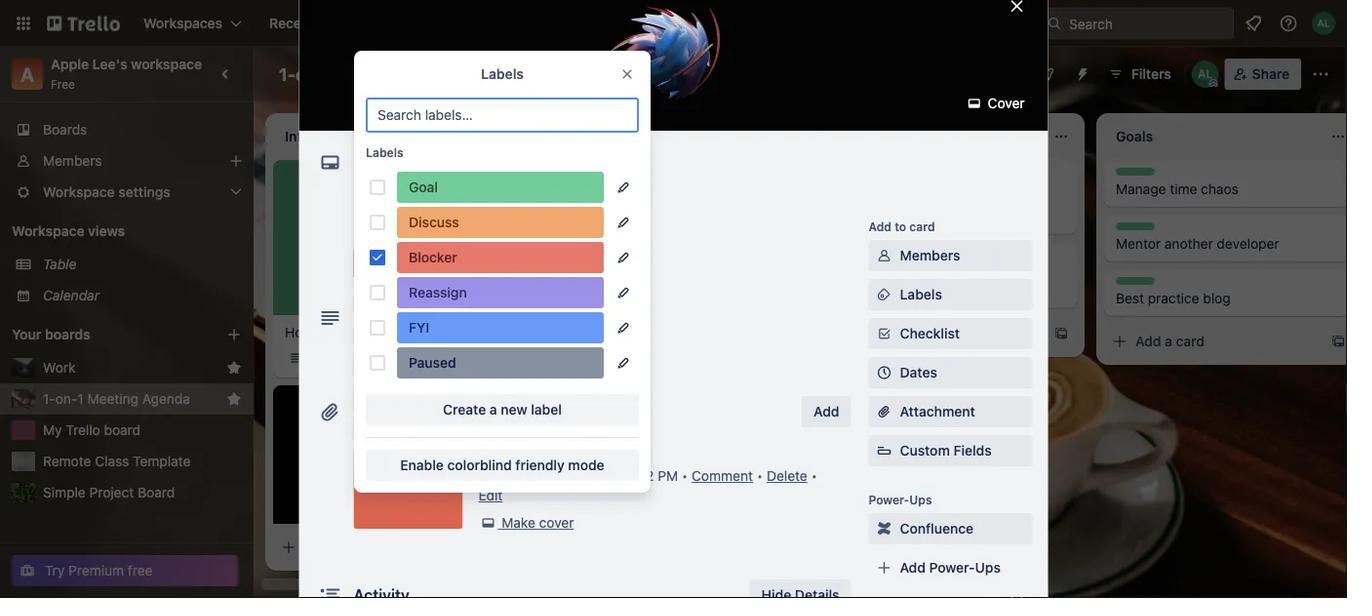 Task type: locate. For each thing, give the bounding box(es) containing it.
apple lee (applelee29) image right open information menu 'icon'
[[1313, 12, 1336, 35]]

0 vertical spatial agenda
[[410, 63, 474, 84]]

mode
[[568, 457, 605, 473]]

1-on-1 meeting agenda inside text box
[[279, 63, 474, 84]]

workspace views
[[12, 223, 125, 239]]

ups
[[910, 493, 932, 506], [975, 560, 1001, 576]]

goal down manage
[[1116, 223, 1142, 237]]

1 horizontal spatial add a card button
[[828, 318, 1046, 349]]

stuck
[[639, 181, 673, 197]]

color: orange, title: "discuss" element up few on the left top
[[562, 242, 606, 257]]

1 vertical spatial board
[[104, 422, 141, 438]]

1 horizontal spatial ups
[[975, 560, 1001, 576]]

0 vertical spatial 1-on-1 meeting agenda
[[279, 63, 474, 84]]

sm image inside watch button
[[482, 254, 502, 273]]

1 vertical spatial create
[[443, 402, 486, 418]]

0 vertical spatial 1
[[325, 63, 333, 84]]

comment link
[[692, 468, 753, 484]]

apple lee (applelee29) image right 'filters'
[[1192, 61, 1220, 88]]

0 vertical spatial create
[[578, 15, 621, 31]]

0 horizontal spatial to
[[317, 324, 329, 341]]

is up forward?
[[625, 181, 635, 197]]

0 vertical spatial board
[[386, 324, 423, 341]]

create left new
[[443, 402, 486, 418]]

1 inside button
[[77, 391, 84, 407]]

add a card button down tooling
[[550, 384, 769, 416]]

1 vertical spatial power-
[[930, 560, 975, 576]]

goal left time
[[1116, 169, 1142, 182]]

discuss can you please give feedback on the report?
[[839, 251, 1047, 299]]

0 horizontal spatial 1
[[77, 391, 84, 407]]

star or unstar board image
[[495, 66, 511, 82]]

create for create a new label
[[443, 402, 486, 418]]

0 vertical spatial 1-
[[279, 63, 296, 84]]

goals
[[660, 255, 694, 271]]

my trello board
[[43, 422, 141, 438]]

0 horizontal spatial agenda
[[142, 391, 190, 407]]

think
[[569, 329, 600, 345]]

a left checklist
[[888, 325, 896, 342]]

0 horizontal spatial board
[[138, 485, 175, 501]]

0 vertical spatial is
[[625, 181, 635, 197]]

changes.
[[684, 349, 742, 365]]

1 horizontal spatial create
[[578, 15, 621, 31]]

0 horizontal spatial 1-
[[43, 391, 55, 407]]

on
[[677, 181, 693, 197], [1031, 263, 1047, 279]]

labels down please
[[900, 286, 943, 303]]

sm image inside members link
[[875, 246, 894, 265]]

goal for goal manage time chaos
[[1116, 169, 1142, 182]]

0
[[890, 208, 897, 222]]

None text field
[[344, 144, 988, 180]]

how to use this board
[[285, 324, 423, 341]]

0 vertical spatial meeting
[[337, 63, 406, 84]]

agenda up my trello board "link"
[[142, 391, 190, 407]]

cover
[[539, 515, 574, 531]]

1 horizontal spatial the
[[839, 283, 860, 299]]

power- up confluence
[[869, 493, 910, 506]]

power-ups
[[869, 493, 932, 506]]

color: orange, title: "discuss" element up make at the left of page
[[562, 316, 606, 331]]

0 horizontal spatial power-
[[869, 493, 910, 506]]

0 horizontal spatial create
[[443, 402, 486, 418]]

color: orange, title: "discuss" element for i think we can improve velocity if we make some tooling changes.
[[562, 316, 606, 331]]

2 starred icon image from the top
[[226, 391, 242, 407]]

color: orange, title: "discuss" element
[[397, 207, 604, 238], [562, 242, 606, 257], [839, 250, 883, 264], [562, 316, 606, 331]]

1 vertical spatial sm image
[[875, 246, 894, 265]]

1 horizontal spatial meeting
[[337, 63, 406, 84]]

create inside 'button'
[[443, 402, 486, 418]]

calendar
[[43, 287, 100, 303]]

sm image inside labels link
[[875, 285, 894, 304]]

apple lee (applelee29) image
[[1313, 12, 1336, 35], [1192, 61, 1220, 88]]

1 vertical spatial starred icon image
[[226, 391, 242, 407]]

x,
[[696, 181, 710, 197]]

best practice blog link
[[1116, 289, 1343, 308]]

on left x,
[[677, 181, 693, 197]]

0 horizontal spatial members
[[43, 153, 102, 169]]

show menu image
[[1312, 64, 1331, 84]]

sm image
[[482, 254, 502, 273], [875, 285, 894, 304], [875, 324, 894, 344], [553, 447, 573, 466], [479, 513, 498, 533]]

goal for goal
[[409, 179, 438, 195]]

goal down 'mentor'
[[1116, 278, 1142, 292]]

goal right list
[[409, 179, 438, 195]]

meeting
[[337, 63, 406, 84], [87, 391, 139, 407]]

practice
[[1148, 290, 1200, 306]]

2 vertical spatial sm image
[[875, 519, 894, 539]]

members link down boards in the top left of the page
[[0, 145, 254, 177]]

sm image down the report?
[[875, 324, 894, 344]]

to
[[895, 220, 907, 233], [317, 324, 329, 341]]

0 vertical spatial the
[[719, 255, 739, 271]]

a left new
[[490, 402, 497, 418]]

0 vertical spatial ups
[[910, 493, 932, 506]]

1 starred icon image from the top
[[226, 360, 242, 376]]

discuss down info
[[409, 214, 459, 230]]

to for use
[[317, 324, 329, 341]]

add a card for developer's add a card button
[[1136, 333, 1205, 349]]

add a card down some
[[582, 392, 651, 408]]

0 horizontal spatial meeting
[[87, 391, 139, 407]]

goal inside "goal mentor another developer"
[[1116, 223, 1142, 237]]

power ups image
[[1040, 66, 1056, 82]]

color: green, title: "goal" element left time
[[1116, 168, 1155, 182]]

work button
[[43, 358, 219, 378]]

1 vertical spatial to
[[317, 324, 329, 341]]

discuss
[[409, 214, 459, 230], [562, 243, 606, 257], [839, 251, 883, 264], [562, 317, 606, 331]]

members down boards in the top left of the page
[[43, 153, 102, 169]]

0 horizontal spatial 1-on-1 meeting agenda
[[43, 391, 190, 407]]

1 vertical spatial board
[[138, 485, 175, 501]]

1 vertical spatial 1-
[[43, 391, 55, 407]]

meeting inside 1-on-1 meeting agenda button
[[87, 391, 139, 407]]

0 horizontal spatial board
[[104, 422, 141, 438]]

starred icon image
[[226, 360, 242, 376], [226, 391, 242, 407]]

automation image
[[1067, 59, 1095, 86]]

is inside blocker the team is stuck on x, how can we move forward?
[[625, 181, 635, 197]]

the inside discuss i've drafted my goals for the next few months. any feedback?
[[719, 255, 739, 271]]

1 horizontal spatial power-
[[930, 560, 975, 576]]

added
[[479, 468, 520, 484]]

0 notifications image
[[1242, 12, 1266, 35]]

0 horizontal spatial add a card
[[582, 392, 651, 408]]

board down template
[[138, 485, 175, 501]]

1 vertical spatial agenda
[[142, 391, 190, 407]]

remote class template
[[43, 453, 191, 469]]

checklist link
[[869, 318, 1033, 349]]

how
[[285, 324, 313, 341]]

make cover link
[[479, 513, 574, 533]]

add a card button up the dates button
[[828, 318, 1046, 349]]

you
[[868, 263, 891, 279]]

discuss inside discuss i think we can improve velocity if we make some tooling changes.
[[562, 317, 606, 331]]

2 horizontal spatial add a card
[[1136, 333, 1205, 349]]

may
[[523, 468, 550, 484]]

1 horizontal spatial is
[[625, 181, 635, 197]]

table link
[[43, 255, 242, 274]]

goal manage time chaos
[[1116, 169, 1239, 197]]

delete link
[[767, 468, 808, 484]]

sm image down the edit link
[[479, 513, 498, 533]]

fields
[[954, 443, 992, 459]]

sm image for make cover
[[479, 513, 498, 533]]

1 vertical spatial 1-on-1 meeting agenda
[[43, 391, 190, 407]]

i've drafted my goals for the next few months. any feedback? link
[[562, 254, 789, 293]]

sm image down 'you'
[[875, 285, 894, 304]]

discuss up the report?
[[839, 251, 883, 264]]

1 horizontal spatial 1
[[325, 63, 333, 84]]

list
[[370, 179, 389, 195]]

cover
[[984, 95, 1025, 111]]

0 vertical spatial to
[[895, 220, 907, 233]]

goal inside goal best practice blog
[[1116, 278, 1142, 292]]

can up some
[[626, 329, 648, 345]]

0 vertical spatial on
[[677, 181, 693, 197]]

1 vertical spatial 1
[[77, 391, 84, 407]]

color: green, title: "goal" element down 'mentor'
[[1116, 277, 1155, 292]]

color: red, title: "blocker" element
[[562, 168, 605, 182], [397, 242, 604, 273], [354, 248, 426, 279]]

1 vertical spatial members
[[900, 247, 961, 263]]

for
[[698, 255, 715, 271]]

members link up labels link
[[869, 240, 1033, 271]]

sm image up 27,
[[553, 447, 573, 466]]

1 horizontal spatial members
[[900, 247, 961, 263]]

1 horizontal spatial on-
[[296, 63, 325, 84]]

we inside blocker the team is stuck on x, how can we move forward?
[[769, 181, 787, 197]]

1 vertical spatial apple lee (applelee29) image
[[1192, 61, 1220, 88]]

add a card button for please
[[828, 318, 1046, 349]]

0 vertical spatial starred icon image
[[226, 360, 242, 376]]

1 horizontal spatial to
[[895, 220, 907, 233]]

we right how
[[769, 181, 787, 197]]

blocker the team is stuck on x, how can we move forward?
[[562, 169, 787, 217]]

color: green, title: "goal" element down manage
[[1116, 222, 1155, 237]]

blocker up move
[[562, 169, 605, 182]]

on- inside the 1-on-1 meeting agenda text box
[[296, 63, 325, 84]]

1 vertical spatial the
[[839, 283, 860, 299]]

starred icon image for work
[[226, 360, 242, 376]]

workspace
[[131, 56, 202, 72]]

color: green, title: "goal" element for mentor
[[1116, 222, 1155, 237]]

0 vertical spatial board
[[591, 66, 629, 82]]

mentor
[[1116, 236, 1161, 252]]

reassign
[[409, 284, 467, 301]]

apple lee's workspace free
[[51, 56, 202, 91]]

goal inside color: green, title: "goal" 'element'
[[409, 179, 438, 195]]

sm image inside cover link
[[965, 94, 984, 113]]

boards link
[[0, 114, 254, 145]]

the inside discuss can you please give feedback on the report?
[[839, 283, 860, 299]]

0 horizontal spatial on
[[677, 181, 693, 197]]

power-
[[869, 493, 910, 506], [930, 560, 975, 576]]

agenda left "star or unstar board" image
[[410, 63, 474, 84]]

add a card down practice
[[1136, 333, 1205, 349]]

1-on-1 meeting agenda inside button
[[43, 391, 190, 407]]

members for top members link
[[43, 153, 102, 169]]

in list info
[[356, 179, 416, 195]]

add a card button
[[828, 318, 1046, 349], [1105, 326, 1323, 357], [550, 384, 769, 416]]

label
[[531, 402, 562, 418]]

color: orange, title: "discuss" element up the report?
[[839, 250, 883, 264]]

ups inside add power-ups 'link'
[[975, 560, 1001, 576]]

discuss up make at the left of page
[[562, 317, 606, 331]]

can right how
[[743, 181, 766, 197]]

board left customize views icon
[[591, 66, 629, 82]]

1 vertical spatial meeting
[[87, 391, 139, 407]]

add a card button down blog
[[1105, 326, 1323, 357]]

1 horizontal spatial 1-
[[279, 63, 296, 84]]

1 horizontal spatial 1-on-1 meeting agenda
[[279, 63, 474, 84]]

0 horizontal spatial members link
[[0, 145, 254, 177]]

attachment
[[900, 404, 976, 420]]

drafted
[[588, 255, 634, 271]]

try premium free
[[45, 563, 153, 579]]

1 horizontal spatial can
[[743, 181, 766, 197]]

feedback
[[969, 263, 1027, 279]]

the down the can
[[839, 283, 860, 299]]

1 vertical spatial can
[[626, 329, 648, 345]]

board up remote class template at the left bottom of the page
[[104, 422, 141, 438]]

0 vertical spatial can
[[743, 181, 766, 197]]

add a card down the report?
[[859, 325, 928, 342]]

add board image
[[226, 327, 242, 343]]

can inside blocker the team is stuck on x, how can we move forward?
[[743, 181, 766, 197]]

info
[[392, 179, 416, 195]]

discuss up few on the left top
[[562, 243, 606, 257]]

color: green, title: "goal" element
[[1116, 168, 1155, 182], [397, 172, 604, 203], [1116, 222, 1155, 237], [1116, 277, 1155, 292]]

board
[[386, 324, 423, 341], [104, 422, 141, 438]]

blocking
[[398, 347, 452, 363]]

discuss inside discuss i've drafted my goals for the next few months. any feedback?
[[562, 243, 606, 257]]

discuss for discuss
[[409, 214, 459, 230]]

edit link
[[479, 487, 503, 504]]

color: green, title: "goal" element for manage
[[1116, 168, 1155, 182]]

sm image up color: purple, title: "reassign" element
[[482, 254, 502, 273]]

1 vertical spatial on
[[1031, 263, 1047, 279]]

goal
[[1116, 169, 1142, 182], [409, 179, 438, 195], [1116, 223, 1142, 237], [1116, 278, 1142, 292]]

a inside 'button'
[[490, 402, 497, 418]]

0 vertical spatial on-
[[296, 63, 325, 84]]

0 vertical spatial sm image
[[965, 94, 984, 113]]

create a new label
[[443, 402, 562, 418]]

few
[[562, 275, 585, 291]]

1 horizontal spatial agenda
[[410, 63, 474, 84]]

search image
[[1047, 16, 1063, 31]]

the right the for
[[719, 255, 739, 271]]

color: orange, title: "discuss" element for can you please give feedback on the report?
[[839, 250, 883, 264]]

0 horizontal spatial can
[[626, 329, 648, 345]]

add power-ups
[[900, 560, 1001, 576]]

power- down confluence
[[930, 560, 975, 576]]

me/us.
[[455, 347, 497, 363]]

card
[[910, 220, 936, 233], [899, 325, 928, 342], [1176, 333, 1205, 349], [622, 392, 651, 408]]

premium
[[68, 563, 124, 579]]

is right the this
[[384, 347, 394, 363]]

0 horizontal spatial on-
[[55, 391, 77, 407]]

remote class template link
[[43, 452, 242, 471]]

1 horizontal spatial on
[[1031, 263, 1047, 279]]

add power-ups link
[[869, 552, 1033, 584]]

goal inside goal manage time chaos
[[1116, 169, 1142, 182]]

manage
[[1116, 181, 1167, 197]]

members down add to card
[[900, 247, 961, 263]]

0 horizontal spatial is
[[384, 347, 394, 363]]

1 vertical spatial is
[[384, 347, 394, 363]]

add inside 'link'
[[900, 560, 926, 576]]

can
[[743, 181, 766, 197], [626, 329, 648, 345]]

0 vertical spatial power-
[[869, 493, 910, 506]]

0 vertical spatial apple lee (applelee29) image
[[1313, 12, 1336, 35]]

work
[[43, 360, 76, 376]]

can inside discuss i think we can improve velocity if we make some tooling changes.
[[626, 329, 648, 345]]

0 horizontal spatial the
[[719, 255, 739, 271]]

1 vertical spatial members link
[[869, 240, 1033, 271]]

color: red, title: "blocker" element down notifications
[[397, 242, 604, 273]]

color: orange, title: "discuss" element for i've drafted my goals for the next few months. any feedback?
[[562, 242, 606, 257]]

blocker up description at the bottom of page
[[365, 255, 414, 271]]

create up board link
[[578, 15, 621, 31]]

color: red, title: "blocker" element up description at the bottom of page
[[354, 248, 426, 279]]

create
[[578, 15, 621, 31], [443, 402, 486, 418]]

your
[[12, 326, 41, 343]]

blocker
[[562, 169, 605, 182], [409, 249, 457, 265], [365, 255, 414, 271]]

free
[[51, 77, 75, 91]]

add inside button
[[814, 404, 840, 420]]

discuss inside discuss can you please give feedback on the report?
[[839, 251, 883, 264]]

sm image inside checklist link
[[875, 324, 894, 344]]

i've
[[562, 255, 584, 271]]

2 horizontal spatial add a card button
[[1105, 326, 1323, 357]]

card down practice
[[1176, 333, 1205, 349]]

1-
[[279, 63, 296, 84], [43, 391, 55, 407]]

labels
[[481, 66, 524, 82], [366, 145, 404, 159], [354, 227, 391, 241], [900, 286, 943, 303]]

0 vertical spatial members
[[43, 153, 102, 169]]

board up blocking
[[386, 324, 423, 341]]

1 vertical spatial ups
[[975, 560, 1001, 576]]

the
[[719, 255, 739, 271], [839, 283, 860, 299]]

apple
[[51, 56, 89, 72]]

create inside button
[[578, 15, 621, 31]]

card right the 3
[[910, 220, 936, 233]]

sm image
[[965, 94, 984, 113], [875, 246, 894, 265], [875, 519, 894, 539]]

1 vertical spatial on-
[[55, 391, 77, 407]]

on right feedback
[[1031, 263, 1047, 279]]



Task type: describe. For each thing, give the bounding box(es) containing it.
this
[[354, 347, 380, 363]]

table
[[43, 256, 77, 272]]

discuss i think we can improve velocity if we make some tooling changes.
[[562, 317, 788, 365]]

enable colorblind friendly mode
[[400, 457, 605, 473]]

discuss for discuss can you please give feedback on the report?
[[839, 251, 883, 264]]

on inside discuss can you please give feedback on the report?
[[1031, 263, 1047, 279]]

make
[[502, 515, 536, 531]]

0 horizontal spatial apple lee (applelee29) image
[[1192, 61, 1220, 88]]

board link
[[558, 59, 641, 90]]

color: red, title: "blocker" element up move
[[562, 168, 605, 182]]

0 horizontal spatial add a card button
[[550, 384, 769, 416]]

Search field
[[1063, 9, 1234, 38]]

share
[[1253, 66, 1290, 82]]

time
[[1170, 181, 1198, 197]]

sm image for confluence
[[875, 519, 894, 539]]

dates button
[[869, 357, 1033, 388]]

blocker up reassign
[[409, 249, 457, 265]]

members for members link to the right
[[900, 247, 961, 263]]

add a card button for developer
[[1105, 326, 1323, 357]]

how to use this board link
[[285, 323, 504, 343]]

color: blue, title: "fyi" element
[[397, 312, 604, 344]]

on- inside 1-on-1 meeting agenda button
[[55, 391, 77, 407]]

custom
[[900, 443, 950, 459]]

my
[[43, 422, 62, 438]]

feedback?
[[671, 275, 736, 291]]

0 horizontal spatial ups
[[910, 493, 932, 506]]

1 horizontal spatial board
[[591, 66, 629, 82]]

free
[[128, 563, 153, 579]]

fyi
[[409, 320, 430, 336]]

card down some
[[622, 392, 651, 408]]

chaos
[[1201, 181, 1239, 197]]

1 horizontal spatial apple lee (applelee29) image
[[1313, 12, 1336, 35]]

simple project board
[[43, 485, 175, 501]]

create from template… image
[[1331, 334, 1347, 349]]

Board name text field
[[269, 59, 484, 90]]

make
[[562, 349, 596, 365]]

color: green, title: "goal" element for best
[[1116, 277, 1155, 292]]

power- inside 'link'
[[930, 560, 975, 576]]

developer
[[1217, 236, 1280, 252]]

discuss for discuss i've drafted my goals for the next few months. any feedback?
[[562, 243, 606, 257]]

color: purple, title: "reassign" element
[[397, 277, 604, 308]]

info link
[[392, 179, 416, 195]]

a down practice
[[1165, 333, 1173, 349]]

colorblind
[[448, 457, 512, 473]]

color: black, title: "paused" element
[[397, 347, 604, 379]]

goal for goal mentor another developer
[[1116, 223, 1142, 237]]

goal for goal best practice blog
[[1116, 278, 1142, 292]]

use
[[333, 324, 356, 341]]

checklist
[[900, 325, 960, 342]]

attachment button
[[869, 396, 1033, 427]]

my trello board link
[[43, 421, 242, 440]]

template
[[133, 453, 191, 469]]

delete edit
[[479, 468, 808, 504]]

the
[[562, 181, 586, 197]]

discuss i've drafted my goals for the next few months. any feedback?
[[562, 243, 770, 291]]

cover link
[[959, 88, 1037, 119]]

blocker inside blocker the team is stuck on x, how can we move forward?
[[562, 169, 605, 182]]

agenda inside the 1-on-1 meeting agenda text box
[[410, 63, 474, 84]]

your boards with 5 items element
[[12, 323, 197, 346]]

report?
[[863, 283, 909, 299]]

attachments
[[354, 403, 449, 421]]

meeting inside the 1-on-1 meeting agenda text box
[[337, 63, 406, 84]]

simple
[[43, 485, 86, 501]]

Search labels… text field
[[366, 98, 639, 133]]

watch
[[508, 255, 549, 271]]

move
[[562, 201, 596, 217]]

team
[[590, 181, 621, 197]]

open information menu image
[[1279, 14, 1299, 33]]

in
[[356, 179, 367, 195]]

a link
[[12, 59, 43, 90]]

tooling
[[638, 349, 681, 365]]

1 horizontal spatial members link
[[869, 240, 1033, 271]]

delete
[[767, 468, 808, 484]]

labels up the 'in list info'
[[366, 145, 404, 159]]

primary element
[[0, 0, 1348, 47]]

this is blocking me/us.
[[354, 347, 497, 363]]

your boards
[[12, 326, 90, 343]]

velocity
[[706, 329, 755, 345]]

this
[[359, 324, 382, 341]]

improve
[[652, 329, 702, 345]]

notifications
[[477, 227, 550, 241]]

close popover image
[[620, 66, 635, 82]]

blog
[[1204, 290, 1231, 306]]

on inside blocker the team is stuck on x, how can we move forward?
[[677, 181, 693, 197]]

i think we can improve velocity if we make some tooling changes. link
[[562, 328, 789, 367]]

3
[[901, 208, 908, 222]]

filters
[[1132, 66, 1172, 82]]

pm
[[658, 468, 678, 484]]

lee's
[[92, 56, 127, 72]]

share button
[[1225, 59, 1302, 90]]

create for create
[[578, 15, 621, 31]]

forward?
[[600, 201, 655, 217]]

1 horizontal spatial add a card
[[859, 325, 928, 342]]

a down some
[[611, 392, 619, 408]]

paused
[[409, 355, 456, 371]]

1 inside text box
[[325, 63, 333, 84]]

how
[[713, 181, 739, 197]]

board inside "link"
[[104, 422, 141, 438]]

color: green, title: "goal" element up notifications
[[397, 172, 604, 203]]

color: orange, title: "discuss" element up watch button
[[397, 207, 604, 238]]

card up dates
[[899, 325, 928, 342]]

to for card
[[895, 220, 907, 233]]

1- inside text box
[[279, 63, 296, 84]]

enable
[[400, 457, 444, 473]]

back to home image
[[47, 8, 120, 39]]

custom fields button
[[869, 441, 1033, 461]]

sm image for watch
[[482, 254, 502, 273]]

add to card
[[869, 220, 936, 233]]

sm image for members
[[875, 246, 894, 265]]

best
[[1116, 290, 1145, 306]]

1 horizontal spatial board
[[386, 324, 423, 341]]

class
[[95, 453, 129, 469]]

confluence
[[900, 521, 974, 537]]

simple project board link
[[43, 483, 242, 503]]

create a new label button
[[366, 394, 639, 425]]

0 vertical spatial members link
[[0, 145, 254, 177]]

friendly
[[516, 457, 565, 473]]

discuss for discuss i think we can improve velocity if we make some tooling changes.
[[562, 317, 606, 331]]

sm image for checklist
[[875, 324, 894, 344]]

some
[[600, 349, 634, 365]]

labels up search labels… text field
[[481, 66, 524, 82]]

next
[[743, 255, 770, 271]]

starred icon image for 1-on-1 meeting agenda
[[226, 391, 242, 407]]

create from template… image
[[1054, 326, 1070, 342]]

comment
[[692, 468, 753, 484]]

customize views image
[[651, 64, 670, 84]]

can
[[839, 263, 864, 279]]

sm image for labels
[[875, 285, 894, 304]]

we up some
[[604, 329, 622, 345]]

27,
[[553, 468, 571, 484]]

try premium free button
[[12, 555, 238, 587]]

months.
[[588, 275, 640, 291]]

filters button
[[1103, 59, 1178, 90]]

1- inside button
[[43, 391, 55, 407]]

labels down list
[[354, 227, 391, 241]]

dates
[[900, 364, 938, 381]]

watch button
[[477, 248, 560, 279]]

agenda inside 1-on-1 meeting agenda button
[[142, 391, 190, 407]]

we right if
[[770, 329, 788, 345]]

edit
[[479, 487, 503, 504]]

new
[[501, 402, 528, 418]]

add a card for the left add a card button
[[582, 392, 651, 408]]

goal mentor another developer
[[1116, 223, 1280, 252]]



Task type: vqa. For each thing, say whether or not it's contained in the screenshot.
THE ADD A CARD for Training
no



